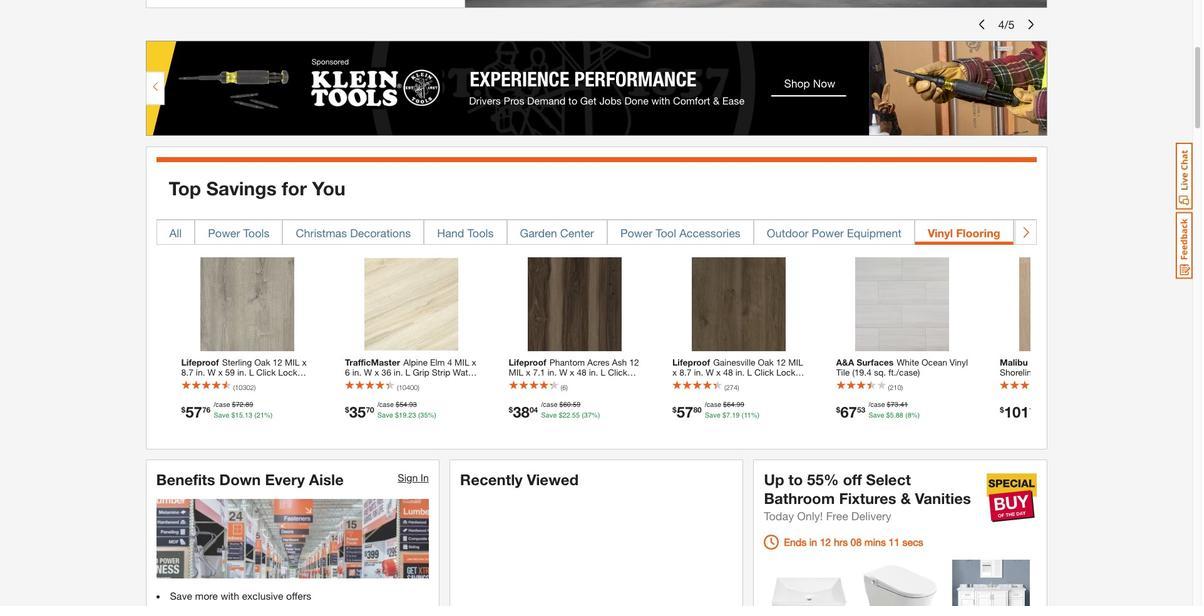 Task type: vqa. For each thing, say whether or not it's contained in the screenshot.
Feedback Link image
yes



Task type: describe. For each thing, give the bounding box(es) containing it.
phantom acres ash 12 mil x 7.1 in. w x 48 in. l click lock waterproof luxury vinyl plank flooring (18.7 sqft/case) image
[[528, 257, 622, 351]]

trafficmaster
[[345, 357, 400, 368]]

center
[[560, 226, 594, 240]]

malibu
[[1000, 357, 1028, 368]]

previous slide image
[[977, 19, 987, 29]]

grip
[[413, 367, 430, 378]]

sign in
[[398, 471, 429, 483]]

luxury inside sterling oak 12 mil x 8.7 in. w x 59 in. l click lock waterproof luxury vinyl plank flooring (21.5 sqft/case)
[[227, 377, 254, 388]]

sterling oak 12 mil x 8.7 in. w x 59 in. l click lock waterproof luxury vinyl plank flooring (21.5 sqft/case) image
[[200, 257, 295, 351]]

hand
[[437, 226, 464, 240]]

vinyl inside white ocean vinyl tile (19.4 sq. ft./case)
[[950, 357, 968, 368]]

plank inside sterling oak 12 mil x 8.7 in. w x 59 in. l click lock waterproof luxury vinyl plank flooring (21.5 sqft/case)
[[277, 377, 299, 388]]

36
[[382, 367, 391, 378]]

ends
[[784, 536, 807, 548]]

flooring inside phantom acres ash 12 mil x 7.1 in. w x 48 in. l click lock waterproof luxury vinyl plank flooring (18.7 sqft/case)
[[533, 387, 565, 398]]

. down 60
[[570, 411, 572, 419]]

in
[[810, 536, 817, 548]]

80
[[693, 405, 702, 414]]

( 210 )
[[888, 383, 903, 391]]

89
[[246, 401, 253, 409]]

11 inside $ 57 80 /case $ 64 . 99 save $ 7 . 19 ( 11 %)
[[744, 411, 751, 419]]

decorations
[[350, 226, 411, 240]]

waterproof for gainesville oak 12 mil x 8.7 in. w x 48 in. l click lock waterproof luxury vinyl plank flooring (20.1 sqft/case)
[[673, 377, 716, 388]]

flooring inside sterling oak 12 mil x 8.7 in. w x 59 in. l click lock waterproof luxury vinyl plank flooring (21.5 sqft/case)
[[181, 387, 213, 398]]

5 ) from the left
[[901, 383, 903, 391]]

. down ( 274 )
[[735, 401, 737, 409]]

vinyl inside 'button'
[[928, 226, 953, 240]]

l inside phantom acres ash 12 mil x 7.1 in. w x 48 in. l click lock waterproof luxury vinyl plank flooring (18.7 sqft/case)
[[601, 367, 606, 378]]

37
[[584, 411, 592, 419]]

274
[[726, 383, 738, 391]]

save for x
[[541, 411, 557, 419]]

$ 57 76 /case $ 72 . 89 save $ 15 . 13 ( 21 %)
[[181, 401, 273, 421]]

. down 54
[[407, 411, 409, 419]]

free delivery
[[826, 509, 892, 523]]

19 inside $ 57 80 /case $ 64 . 99 save $ 7 . 19 ( 11 %)
[[732, 411, 740, 419]]

&
[[901, 489, 911, 507]]

08
[[851, 536, 862, 548]]

93
[[409, 401, 417, 409]]

8
[[908, 411, 912, 419]]

57 for gainesville oak 12 mil x 8.7 in. w x 48 in. l click lock waterproof luxury vinyl plank flooring (20.1 sqft/case)
[[677, 403, 693, 421]]

8.7 for sterling oak 12 mil x 8.7 in. w x 59 in. l click lock waterproof luxury vinyl plank flooring (21.5 sqft/case)
[[181, 367, 193, 378]]

benefits down every aisle
[[156, 471, 344, 488]]

sign in card banner image
[[156, 499, 429, 579]]

/case for x
[[541, 401, 558, 409]]

. down 72
[[243, 411, 245, 419]]

/case for 36
[[377, 401, 394, 409]]

23
[[409, 411, 416, 419]]

plank right wide
[[1054, 357, 1077, 368]]

tools for hand tools
[[467, 226, 494, 240]]

( 10302 )
[[233, 383, 256, 391]]

ends in 12 hrs 08 mins 11 secs
[[784, 536, 924, 548]]

save more with exclusive offers
[[170, 590, 311, 602]]

luxury inside the alpine elm 4 mil x 6 in. w x 36 in. l grip strip water resistant luxury vinyl plank flooring (24 sqft/case)
[[384, 377, 410, 388]]

power tools
[[208, 226, 270, 240]]

next slide image
[[1026, 19, 1036, 29]]

tool inside button
[[1027, 226, 1048, 240]]

special buy logo image
[[987, 473, 1037, 523]]

) for 48
[[738, 383, 739, 391]]

malibu wide plank link
[[1000, 357, 1133, 408]]

garden center button
[[507, 220, 607, 245]]

$ left 53
[[836, 405, 841, 414]]

tool storage button
[[1014, 220, 1104, 245]]

12 for $ 101 12
[[1029, 405, 1038, 414]]

(20.1
[[707, 387, 726, 398]]

15
[[235, 411, 243, 419]]

$ up '7'
[[723, 401, 727, 409]]

$ left 04
[[509, 405, 513, 414]]

101
[[1004, 403, 1029, 421]]

vinyl inside sterling oak 12 mil x 8.7 in. w x 59 in. l click lock waterproof luxury vinyl plank flooring (21.5 sqft/case)
[[256, 377, 274, 388]]

phantom
[[550, 357, 585, 368]]

a&a
[[836, 357, 854, 368]]

$ up 15
[[232, 401, 236, 409]]

toilets & tubs product image image
[[862, 560, 939, 606]]

more
[[195, 590, 218, 602]]

vinyl flooring
[[928, 226, 1001, 240]]

1 horizontal spatial 35
[[420, 411, 428, 419]]

top savings for you
[[169, 177, 346, 200]]

59 inside sterling oak 12 mil x 8.7 in. w x 59 in. l click lock waterproof luxury vinyl plank flooring (21.5 sqft/case)
[[225, 367, 235, 378]]

white ocean vinyl tile (19.4 sq. ft./case)
[[836, 357, 968, 378]]

ocean
[[922, 357, 947, 368]]

73
[[891, 401, 899, 409]]

click for sterling oak 12 mil x 8.7 in. w x 59 in. l click lock waterproof luxury vinyl plank flooring (21.5 sqft/case)
[[256, 367, 276, 378]]

next arrow image
[[1021, 226, 1031, 238]]

sterling
[[222, 357, 252, 368]]

( 10400 )
[[397, 383, 420, 391]]

$ down (20.1
[[723, 411, 726, 419]]

$ left 93
[[396, 401, 400, 409]]

$ left the 41
[[887, 401, 891, 409]]

to
[[789, 471, 803, 488]]

( inside the '$ 67 53 /case $ 73 . 41 save $ 5 . 88 ( 8 %)'
[[906, 411, 908, 419]]

gainesville oak 12 mil x 8.7 in. w x 48 in. l click lock waterproof luxury vinyl plank flooring (20.1 sqft/case)
[[673, 357, 803, 398]]

surfaces
[[857, 357, 894, 368]]

gainesville oak 12 mil x 8.7 in. w x 48 in. l click lock waterproof luxury vinyl plank flooring (20.1 sqft/case) image
[[692, 257, 786, 351]]

sqft/case) inside the alpine elm 4 mil x 6 in. w x 36 in. l grip strip water resistant luxury vinyl plank flooring (24 sqft/case)
[[394, 387, 432, 398]]

accessories
[[680, 226, 741, 240]]

w for alpine elm 4 mil x 6 in. w x 36 in. l grip strip water resistant luxury vinyl plank flooring (24 sqft/case)
[[364, 367, 372, 378]]

lock for gainesville oak 12 mil x 8.7 in. w x 48 in. l click lock waterproof luxury vinyl plank flooring (20.1 sqft/case)
[[776, 367, 796, 378]]

in
[[421, 471, 429, 483]]

white
[[897, 357, 919, 368]]

88
[[896, 411, 904, 419]]

$ left '88'
[[886, 411, 890, 419]]

vinyl inside gainesville oak 12 mil x 8.7 in. w x 48 in. l click lock waterproof luxury vinyl plank flooring (20.1 sqft/case)
[[747, 377, 766, 388]]

53
[[857, 405, 866, 414]]

. up 13
[[244, 401, 246, 409]]

(21.5
[[216, 387, 235, 398]]

7 in. from the left
[[694, 367, 703, 378]]

all
[[169, 226, 182, 240]]

55
[[572, 411, 580, 419]]

with
[[221, 590, 239, 602]]

fixtures
[[839, 489, 897, 507]]

41
[[901, 401, 908, 409]]

$ left '23'
[[395, 411, 399, 419]]

4 inside the alpine elm 4 mil x 6 in. w x 36 in. l grip strip water resistant luxury vinyl plank flooring (24 sqft/case)
[[447, 357, 452, 368]]

w for sterling oak 12 mil x 8.7 in. w x 59 in. l click lock waterproof luxury vinyl plank flooring (21.5 sqft/case)
[[208, 367, 216, 378]]

french oak shoreline 20 mil 9.1 in. x 60 in. click lock waterproof luxury vinyl plank flooring (30.5 sq. ft./case) image
[[1019, 257, 1113, 351]]

l for alpine
[[405, 367, 410, 378]]

christmas
[[296, 226, 347, 240]]

$ left 76
[[181, 405, 185, 414]]

equipment
[[847, 226, 902, 240]]

(19.4
[[852, 367, 872, 378]]

power tool accessories
[[621, 226, 741, 240]]

/case inside the '$ 67 53 /case $ 73 . 41 save $ 5 . 88 ( 8 %)'
[[869, 401, 885, 409]]

recently
[[460, 471, 523, 488]]

bathroom
[[764, 489, 835, 507]]

54
[[400, 401, 407, 409]]

4 in. from the left
[[394, 367, 403, 378]]

. up '23'
[[407, 401, 409, 409]]

( 274 )
[[725, 383, 739, 391]]

. down 73
[[894, 411, 896, 419]]

hand tools button
[[424, 220, 507, 245]]

60
[[563, 401, 571, 409]]

gainesville
[[713, 357, 756, 368]]

tool inside button
[[656, 226, 676, 240]]

phantom acres ash 12 mil x 7.1 in. w x 48 in. l click lock waterproof luxury vinyl plank flooring (18.7 sqft/case)
[[509, 357, 639, 398]]

ash
[[612, 357, 627, 368]]

mil inside phantom acres ash 12 mil x 7.1 in. w x 48 in. l click lock waterproof luxury vinyl plank flooring (18.7 sqft/case)
[[509, 367, 524, 378]]

mins
[[865, 536, 886, 548]]

12 inside phantom acres ash 12 mil x 7.1 in. w x 48 in. l click lock waterproof luxury vinyl plank flooring (18.7 sqft/case)
[[629, 357, 639, 368]]

$ left 55
[[559, 411, 563, 419]]

. up '88'
[[899, 401, 901, 409]]

67
[[841, 403, 857, 421]]

/case for 48
[[705, 401, 721, 409]]

57 for sterling oak 12 mil x 8.7 in. w x 59 in. l click lock waterproof luxury vinyl plank flooring (21.5 sqft/case)
[[185, 403, 202, 421]]

mil for alpine elm 4 mil x 6 in. w x 36 in. l grip strip water resistant luxury vinyl plank flooring (24 sqft/case)
[[455, 357, 469, 368]]

tool storage
[[1027, 226, 1090, 240]]

0 horizontal spatial 35
[[349, 403, 366, 421]]

$ left 70
[[345, 405, 349, 414]]

72
[[236, 401, 244, 409]]

$ 38 04 /case $ 60 . 59 save $ 22 . 55 ( 37 %)
[[509, 401, 600, 421]]

( inside $ 57 80 /case $ 64 . 99 save $ 7 . 19 ( 11 %)
[[742, 411, 744, 419]]

sterling oak 12 mil x 8.7 in. w x 59 in. l click lock waterproof luxury vinyl plank flooring (21.5 sqft/case)
[[181, 357, 307, 398]]

1 in. from the left
[[196, 367, 205, 378]]

. up 55
[[571, 401, 573, 409]]

5 inside the '$ 67 53 /case $ 73 . 41 save $ 5 . 88 ( 8 %)'
[[890, 411, 894, 419]]



Task type: locate. For each thing, give the bounding box(es) containing it.
1 8.7 from the left
[[181, 367, 193, 378]]

57 left 15
[[185, 403, 202, 421]]

3 l from the left
[[601, 367, 606, 378]]

12 right sterling
[[273, 357, 283, 368]]

2 horizontal spatial power
[[812, 226, 844, 240]]

luxury
[[227, 377, 254, 388], [384, 377, 410, 388], [576, 377, 603, 388], [718, 377, 745, 388]]

%) right '7'
[[751, 411, 760, 419]]

19 inside $ 35 70 /case $ 54 . 93 save $ 19 . 23 ( 35 %)
[[399, 411, 407, 419]]

sqft/case) up 93
[[394, 387, 432, 398]]

garden center
[[520, 226, 594, 240]]

5 in. from the left
[[548, 367, 557, 378]]

lifeproof for phantom acres ash 12 mil x 7.1 in. w x 48 in. l click lock waterproof luxury vinyl plank flooring (18.7 sqft/case)
[[509, 357, 546, 368]]

8.7 for gainesville oak 12 mil x 8.7 in. w x 48 in. l click lock waterproof luxury vinyl plank flooring (20.1 sqft/case)
[[680, 367, 692, 378]]

4 l from the left
[[747, 367, 752, 378]]

%) for 48
[[751, 411, 760, 419]]

12 inside gainesville oak 12 mil x 8.7 in. w x 48 in. l click lock waterproof luxury vinyl plank flooring (20.1 sqft/case)
[[776, 357, 786, 368]]

$ up 22 in the bottom left of the page
[[560, 401, 563, 409]]

0 horizontal spatial 6
[[345, 367, 350, 378]]

save inside $ 35 70 /case $ 54 . 93 save $ 19 . 23 ( 35 %)
[[377, 411, 393, 419]]

/case inside the $ 57 76 /case $ 72 . 89 save $ 15 . 13 ( 21 %)
[[214, 401, 230, 409]]

%) inside the $ 57 76 /case $ 72 . 89 save $ 15 . 13 ( 21 %)
[[264, 411, 273, 419]]

6 in. from the left
[[589, 367, 598, 378]]

$ left 13
[[231, 411, 235, 419]]

2 waterproof from the left
[[530, 377, 574, 388]]

1 vertical spatial 4
[[447, 357, 452, 368]]

1 horizontal spatial 5
[[1009, 17, 1015, 31]]

2 48 from the left
[[723, 367, 733, 378]]

/case
[[214, 401, 230, 409], [377, 401, 394, 409], [541, 401, 558, 409], [705, 401, 721, 409], [869, 401, 885, 409]]

8.7 up $ 57 80 /case $ 64 . 99 save $ 7 . 19 ( 11 %) at right
[[680, 367, 692, 378]]

save inside $ 38 04 /case $ 60 . 59 save $ 22 . 55 ( 37 %)
[[541, 411, 557, 419]]

$ left 80 at the bottom of page
[[673, 405, 677, 414]]

1 tools from the left
[[243, 226, 270, 240]]

1 19 from the left
[[399, 411, 407, 419]]

1 ) from the left
[[254, 383, 256, 391]]

flooring inside gainesville oak 12 mil x 8.7 in. w x 48 in. l click lock waterproof luxury vinyl plank flooring (20.1 sqft/case)
[[673, 387, 704, 398]]

1 horizontal spatial 59
[[573, 401, 581, 409]]

mil inside gainesville oak 12 mil x 8.7 in. w x 48 in. l click lock waterproof luxury vinyl plank flooring (20.1 sqft/case)
[[789, 357, 803, 368]]

w inside phantom acres ash 12 mil x 7.1 in. w x 48 in. l click lock waterproof luxury vinyl plank flooring (18.7 sqft/case)
[[559, 367, 567, 378]]

0 horizontal spatial oak
[[254, 357, 270, 368]]

0 vertical spatial 59
[[225, 367, 235, 378]]

you
[[312, 177, 346, 200]]

alpine elm 4 mil x 6 in. w x 36 in. l grip strip water resistant luxury vinyl plank flooring (24 sqft/case) image
[[364, 257, 458, 351]]

3 click from the left
[[755, 367, 774, 378]]

waterproof for sterling oak 12 mil x 8.7 in. w x 59 in. l click lock waterproof luxury vinyl plank flooring (21.5 sqft/case)
[[181, 377, 225, 388]]

12 inside sterling oak 12 mil x 8.7 in. w x 59 in. l click lock waterproof luxury vinyl plank flooring (21.5 sqft/case)
[[273, 357, 283, 368]]

oak inside sterling oak 12 mil x 8.7 in. w x 59 in. l click lock waterproof luxury vinyl plank flooring (21.5 sqft/case)
[[254, 357, 270, 368]]

1 vertical spatial 59
[[573, 401, 581, 409]]

sqft/case) inside gainesville oak 12 mil x 8.7 in. w x 48 in. l click lock waterproof luxury vinyl plank flooring (20.1 sqft/case)
[[729, 387, 767, 398]]

power right center
[[621, 226, 653, 240]]

w left 36
[[364, 367, 372, 378]]

w inside sterling oak 12 mil x 8.7 in. w x 59 in. l click lock waterproof luxury vinyl plank flooring (21.5 sqft/case)
[[208, 367, 216, 378]]

waterproof inside gainesville oak 12 mil x 8.7 in. w x 48 in. l click lock waterproof luxury vinyl plank flooring (20.1 sqft/case)
[[673, 377, 716, 388]]

3 power from the left
[[812, 226, 844, 240]]

0 horizontal spatial 19
[[399, 411, 407, 419]]

5 left next slide icon
[[1009, 17, 1015, 31]]

4
[[998, 17, 1005, 31], [447, 357, 452, 368]]

8.7 inside sterling oak 12 mil x 8.7 in. w x 59 in. l click lock waterproof luxury vinyl plank flooring (21.5 sqft/case)
[[181, 367, 193, 378]]

%) inside $ 38 04 /case $ 60 . 59 save $ 22 . 55 ( 37 %)
[[592, 411, 600, 419]]

/case right 53
[[869, 401, 885, 409]]

alpine elm 4 mil x 6 in. w x 36 in. l grip strip water resistant luxury vinyl plank flooring (24 sqft/case)
[[345, 357, 476, 398]]

3 in. from the left
[[352, 367, 362, 378]]

4 sqft/case) from the left
[[729, 387, 767, 398]]

0 horizontal spatial lock
[[278, 367, 297, 378]]

0 horizontal spatial click
[[256, 367, 276, 378]]

1 %) from the left
[[264, 411, 273, 419]]

) for x
[[566, 383, 568, 391]]

2 8.7 from the left
[[680, 367, 692, 378]]

(24
[[379, 387, 391, 398]]

1 horizontal spatial 8.7
[[680, 367, 692, 378]]

1 luxury from the left
[[227, 377, 254, 388]]

2 horizontal spatial lock
[[776, 367, 796, 378]]

save for 59
[[214, 411, 229, 419]]

sq.
[[874, 367, 886, 378]]

up to 55% off select bathroom fixtures & vanities today only! free delivery
[[764, 471, 971, 523]]

/case for 59
[[214, 401, 230, 409]]

plank up 38
[[509, 387, 531, 398]]

4 right previous slide icon on the top right of page
[[998, 17, 1005, 31]]

tools down top savings for you
[[243, 226, 270, 240]]

1 horizontal spatial 19
[[732, 411, 740, 419]]

vinyl inside phantom acres ash 12 mil x 7.1 in. w x 48 in. l click lock waterproof luxury vinyl plank flooring (18.7 sqft/case)
[[605, 377, 624, 388]]

( inside $ 38 04 /case $ 60 . 59 save $ 22 . 55 ( 37 %)
[[582, 411, 584, 419]]

2 horizontal spatial lifeproof
[[673, 357, 710, 368]]

3 luxury from the left
[[576, 377, 603, 388]]

flooring up 76
[[181, 387, 213, 398]]

outdoor
[[767, 226, 809, 240]]

48 left acres
[[577, 367, 587, 378]]

3 sqft/case) from the left
[[589, 387, 628, 398]]

w inside the alpine elm 4 mil x 6 in. w x 36 in. l grip strip water resistant luxury vinyl plank flooring (24 sqft/case)
[[364, 367, 372, 378]]

tools inside power tools 'button'
[[243, 226, 270, 240]]

/case inside $ 57 80 /case $ 64 . 99 save $ 7 . 19 ( 11 %)
[[705, 401, 721, 409]]

click inside phantom acres ash 12 mil x 7.1 in. w x 48 in. l click lock waterproof luxury vinyl plank flooring (18.7 sqft/case)
[[608, 367, 628, 378]]

recently viewed
[[460, 471, 579, 488]]

(
[[233, 383, 235, 391], [397, 383, 399, 391], [561, 383, 562, 391], [725, 383, 726, 391], [888, 383, 890, 391], [254, 411, 257, 419], [418, 411, 420, 419], [582, 411, 584, 419], [742, 411, 744, 419], [906, 411, 908, 419]]

1 /case from the left
[[214, 401, 230, 409]]

1 click from the left
[[256, 367, 276, 378]]

) for 59
[[254, 383, 256, 391]]

76
[[202, 405, 211, 414]]

l
[[249, 367, 254, 378], [405, 367, 410, 378], [601, 367, 606, 378], [747, 367, 752, 378]]

12 right the gainesville
[[776, 357, 786, 368]]

5 /case from the left
[[869, 401, 885, 409]]

oak inside gainesville oak 12 mil x 8.7 in. w x 48 in. l click lock waterproof luxury vinyl plank flooring (20.1 sqft/case)
[[758, 357, 774, 368]]

click inside gainesville oak 12 mil x 8.7 in. w x 48 in. l click lock waterproof luxury vinyl plank flooring (20.1 sqft/case)
[[755, 367, 774, 378]]

sqft/case) up 99
[[729, 387, 767, 398]]

lock inside phantom acres ash 12 mil x 7.1 in. w x 48 in. l click lock waterproof luxury vinyl plank flooring (18.7 sqft/case)
[[509, 377, 528, 388]]

/case down (21.5
[[214, 401, 230, 409]]

plank right ( 274 )
[[768, 377, 790, 388]]

waterproof inside phantom acres ash 12 mil x 7.1 in. w x 48 in. l click lock waterproof luxury vinyl plank flooring (18.7 sqft/case)
[[530, 377, 574, 388]]

tools inside hand tools button
[[467, 226, 494, 240]]

1 vertical spatial 5
[[890, 411, 894, 419]]

0 horizontal spatial tool
[[656, 226, 676, 240]]

feedback link image
[[1176, 212, 1193, 279]]

secs
[[903, 536, 924, 548]]

vinyl
[[928, 226, 953, 240], [950, 357, 968, 368], [256, 377, 274, 388], [413, 377, 431, 388], [605, 377, 624, 388], [747, 377, 766, 388]]

1 horizontal spatial 11
[[889, 536, 900, 548]]

1 horizontal spatial oak
[[758, 357, 774, 368]]

save for 48
[[705, 411, 721, 419]]

2 in. from the left
[[237, 367, 247, 378]]

w up (20.1
[[706, 367, 714, 378]]

%) right 13
[[264, 411, 273, 419]]

13
[[245, 411, 252, 419]]

mil left 'tile'
[[789, 357, 803, 368]]

flooring up $ 38 04 /case $ 60 . 59 save $ 22 . 55 ( 37 %)
[[533, 387, 565, 398]]

(18.7
[[567, 387, 587, 398]]

power for power tool accessories
[[621, 226, 653, 240]]

save right 76
[[214, 411, 229, 419]]

1 vertical spatial 6
[[562, 383, 566, 391]]

1 48 from the left
[[577, 367, 587, 378]]

save right 53
[[869, 411, 884, 419]]

save inside the $ 57 76 /case $ 72 . 89 save $ 15 . 13 ( 21 %)
[[214, 411, 229, 419]]

0 horizontal spatial 57
[[185, 403, 202, 421]]

/case right 04
[[541, 401, 558, 409]]

for
[[282, 177, 307, 200]]

48
[[577, 367, 587, 378], [723, 367, 733, 378]]

all button
[[156, 220, 195, 245]]

1 lifeproof from the left
[[181, 357, 219, 368]]

lifeproof up (20.1
[[673, 357, 710, 368]]

power inside 'button'
[[208, 226, 240, 240]]

plank
[[1054, 357, 1077, 368], [277, 377, 299, 388], [434, 377, 455, 388], [768, 377, 790, 388], [509, 387, 531, 398]]

%) inside $ 57 80 /case $ 64 . 99 save $ 7 . 19 ( 11 %)
[[751, 411, 760, 419]]

l for sterling
[[249, 367, 254, 378]]

oak for gainesville
[[758, 357, 774, 368]]

$ 67 53 /case $ 73 . 41 save $ 5 . 88 ( 8 %)
[[836, 401, 920, 421]]

vinyl inside the alpine elm 4 mil x 6 in. w x 36 in. l grip strip water resistant luxury vinyl plank flooring (24 sqft/case)
[[413, 377, 431, 388]]

sqft/case) inside sterling oak 12 mil x 8.7 in. w x 59 in. l click lock waterproof luxury vinyl plank flooring (21.5 sqft/case)
[[237, 387, 276, 398]]

w inside gainesville oak 12 mil x 8.7 in. w x 48 in. l click lock waterproof luxury vinyl plank flooring (20.1 sqft/case)
[[706, 367, 714, 378]]

power down savings
[[208, 226, 240, 240]]

lock for sterling oak 12 mil x 8.7 in. w x 59 in. l click lock waterproof luxury vinyl plank flooring (21.5 sqft/case)
[[278, 367, 297, 378]]

0 horizontal spatial power
[[208, 226, 240, 240]]

waterproof down phantom
[[530, 377, 574, 388]]

2 %) from the left
[[428, 411, 436, 419]]

benefits
[[156, 471, 215, 488]]

plank down elm
[[434, 377, 455, 388]]

power right 'outdoor'
[[812, 226, 844, 240]]

$ 57 80 /case $ 64 . 99 save $ 7 . 19 ( 11 %)
[[673, 401, 760, 421]]

w up ( 6 )
[[559, 367, 567, 378]]

savings
[[206, 177, 277, 200]]

( inside the $ 57 76 /case $ 72 . 89 save $ 15 . 13 ( 21 %)
[[254, 411, 257, 419]]

2 tools from the left
[[467, 226, 494, 240]]

save inside $ 57 80 /case $ 64 . 99 save $ 7 . 19 ( 11 %)
[[705, 411, 721, 419]]

$
[[232, 401, 236, 409], [396, 401, 400, 409], [560, 401, 563, 409], [723, 401, 727, 409], [887, 401, 891, 409], [181, 405, 185, 414], [345, 405, 349, 414], [509, 405, 513, 414], [673, 405, 677, 414], [836, 405, 841, 414], [1000, 405, 1004, 414], [231, 411, 235, 419], [395, 411, 399, 419], [559, 411, 563, 419], [723, 411, 726, 419], [886, 411, 890, 419]]

up
[[764, 471, 784, 488]]

sign
[[398, 471, 418, 483]]

%) for 36
[[428, 411, 436, 419]]

christmas decorations
[[296, 226, 411, 240]]

70
[[366, 405, 374, 414]]

select
[[866, 471, 911, 488]]

1 horizontal spatial lifeproof
[[509, 357, 546, 368]]

12 for ends in 12 hrs 08 mins 11 secs
[[820, 536, 831, 548]]

flooring left next arrow icon
[[956, 226, 1001, 240]]

christmas decorations button
[[283, 220, 424, 245]]

3 waterproof from the left
[[673, 377, 716, 388]]

12 right "in" on the right bottom of page
[[820, 536, 831, 548]]

mil for sterling oak 12 mil x 8.7 in. w x 59 in. l click lock waterproof luxury vinyl plank flooring (21.5 sqft/case)
[[285, 357, 300, 368]]

2 power from the left
[[621, 226, 653, 240]]

in. left "ash" at right bottom
[[589, 367, 598, 378]]

$ down malibu at the bottom right of the page
[[1000, 405, 1004, 414]]

1 vertical spatial 11
[[889, 536, 900, 548]]

click inside sterling oak 12 mil x 8.7 in. w x 59 in. l click lock waterproof luxury vinyl plank flooring (21.5 sqft/case)
[[256, 367, 276, 378]]

tool left accessories at the top of page
[[656, 226, 676, 240]]

w
[[208, 367, 216, 378], [364, 367, 372, 378], [559, 367, 567, 378], [706, 367, 714, 378]]

power tools button
[[195, 220, 283, 245]]

flooring up 80 at the bottom of page
[[673, 387, 704, 398]]

save for 36
[[377, 411, 393, 419]]

0 horizontal spatial 4
[[447, 357, 452, 368]]

2 tool from the left
[[1027, 226, 1048, 240]]

lock inside sterling oak 12 mil x 8.7 in. w x 59 in. l click lock waterproof luxury vinyl plank flooring (21.5 sqft/case)
[[278, 367, 297, 378]]

6 inside the alpine elm 4 mil x 6 in. w x 36 in. l grip strip water resistant luxury vinyl plank flooring (24 sqft/case)
[[345, 367, 350, 378]]

2 57 from the left
[[677, 403, 693, 421]]

22
[[563, 411, 570, 419]]

alpine
[[403, 357, 428, 368]]

mil right strip on the left bottom
[[455, 357, 469, 368]]

%) inside the '$ 67 53 /case $ 73 . 41 save $ 5 . 88 ( 8 %)'
[[912, 411, 920, 419]]

0 horizontal spatial 11
[[744, 411, 751, 419]]

0 vertical spatial 4
[[998, 17, 1005, 31]]

2 horizontal spatial click
[[755, 367, 774, 378]]

x
[[302, 357, 307, 368], [472, 357, 476, 368], [218, 367, 223, 378], [375, 367, 379, 378], [526, 367, 531, 378], [570, 367, 574, 378], [673, 367, 677, 378], [716, 367, 721, 378]]

plank inside the alpine elm 4 mil x 6 in. w x 36 in. l grip strip water resistant luxury vinyl plank flooring (24 sqft/case)
[[434, 377, 455, 388]]

power tool accessories button
[[607, 220, 754, 245]]

off
[[843, 471, 862, 488]]

save right 70
[[377, 411, 393, 419]]

19 right '7'
[[732, 411, 740, 419]]

1 horizontal spatial tools
[[467, 226, 494, 240]]

mil for gainesville oak 12 mil x 8.7 in. w x 48 in. l click lock waterproof luxury vinyl plank flooring (20.1 sqft/case)
[[789, 357, 803, 368]]

l inside sterling oak 12 mil x 8.7 in. w x 59 in. l click lock waterproof luxury vinyl plank flooring (21.5 sqft/case)
[[249, 367, 254, 378]]

1 sqft/case) from the left
[[237, 387, 276, 398]]

4 %) from the left
[[751, 411, 760, 419]]

tools for power tools
[[243, 226, 270, 240]]

3 %) from the left
[[592, 411, 600, 419]]

outdoor power equipment button
[[754, 220, 915, 245]]

live chat image
[[1176, 143, 1193, 210]]

vanities
[[915, 489, 971, 507]]

save left more
[[170, 590, 192, 602]]

in. up 76
[[196, 367, 205, 378]]

10400
[[399, 383, 418, 391]]

l inside the alpine elm 4 mil x 6 in. w x 36 in. l grip strip water resistant luxury vinyl plank flooring (24 sqft/case)
[[405, 367, 410, 378]]

%)
[[264, 411, 273, 419], [428, 411, 436, 419], [592, 411, 600, 419], [751, 411, 760, 419], [912, 411, 920, 419]]

19 left '23'
[[399, 411, 407, 419]]

$ 35 70 /case $ 54 . 93 save $ 19 . 23 ( 35 %)
[[345, 401, 436, 421]]

white ocean vinyl tile (19.4 sq. ft./case) image
[[855, 257, 950, 351]]

%) for 59
[[264, 411, 273, 419]]

sqft/case) up 37
[[589, 387, 628, 398]]

sqft/case) up the 89
[[237, 387, 276, 398]]

0 horizontal spatial 5
[[890, 411, 894, 419]]

sqft/case) inside phantom acres ash 12 mil x 7.1 in. w x 48 in. l click lock waterproof luxury vinyl plank flooring (18.7 sqft/case)
[[589, 387, 628, 398]]

save right 04
[[541, 411, 557, 419]]

2 horizontal spatial waterproof
[[673, 377, 716, 388]]

1 horizontal spatial waterproof
[[530, 377, 574, 388]]

3 lifeproof from the left
[[673, 357, 710, 368]]

( inside $ 35 70 /case $ 54 . 93 save $ 19 . 23 ( 35 %)
[[418, 411, 420, 419]]

48 inside phantom acres ash 12 mil x 7.1 in. w x 48 in. l click lock waterproof luxury vinyl plank flooring (18.7 sqft/case)
[[577, 367, 587, 378]]

1 w from the left
[[208, 367, 216, 378]]

lifeproof for gainesville oak 12 mil x 8.7 in. w x 48 in. l click lock waterproof luxury vinyl plank flooring (20.1 sqft/case)
[[673, 357, 710, 368]]

storage
[[1051, 226, 1090, 240]]

4 luxury from the left
[[718, 377, 745, 388]]

4 /case from the left
[[705, 401, 721, 409]]

plank inside phantom acres ash 12 mil x 7.1 in. w x 48 in. l click lock waterproof luxury vinyl plank flooring (18.7 sqft/case)
[[509, 387, 531, 398]]

l inside gainesville oak 12 mil x 8.7 in. w x 48 in. l click lock waterproof luxury vinyl plank flooring (20.1 sqft/case)
[[747, 367, 752, 378]]

12 right "ash" at right bottom
[[629, 357, 639, 368]]

59 inside $ 38 04 /case $ 60 . 59 save $ 22 . 55 ( 37 %)
[[573, 401, 581, 409]]

oak for sterling
[[254, 357, 270, 368]]

7
[[726, 411, 730, 419]]

2 w from the left
[[364, 367, 372, 378]]

lifeproof
[[181, 357, 219, 368], [509, 357, 546, 368], [673, 357, 710, 368]]

0 horizontal spatial 59
[[225, 367, 235, 378]]

tool left "storage"
[[1027, 226, 1048, 240]]

( 6 )
[[561, 383, 568, 391]]

sign in link
[[398, 471, 429, 483]]

4 right elm
[[447, 357, 452, 368]]

2 l from the left
[[405, 367, 410, 378]]

2 ) from the left
[[418, 383, 420, 391]]

57 inside the $ 57 76 /case $ 72 . 89 save $ 15 . 13 ( 21 %)
[[185, 403, 202, 421]]

/case inside $ 38 04 /case $ 60 . 59 save $ 22 . 55 ( 37 %)
[[541, 401, 558, 409]]

48 inside gainesville oak 12 mil x 8.7 in. w x 48 in. l click lock waterproof luxury vinyl plank flooring (20.1 sqft/case)
[[723, 367, 733, 378]]

0 horizontal spatial 8.7
[[181, 367, 193, 378]]

4 ) from the left
[[738, 383, 739, 391]]

%) inside $ 35 70 /case $ 54 . 93 save $ 19 . 23 ( 35 %)
[[428, 411, 436, 419]]

plank inside gainesville oak 12 mil x 8.7 in. w x 48 in. l click lock waterproof luxury vinyl plank flooring (20.1 sqft/case)
[[768, 377, 790, 388]]

0 vertical spatial 11
[[744, 411, 751, 419]]

3 ) from the left
[[566, 383, 568, 391]]

flooring inside 'button'
[[956, 226, 1001, 240]]

in. right 7.1
[[548, 367, 557, 378]]

save inside the '$ 67 53 /case $ 73 . 41 save $ 5 . 88 ( 8 %)'
[[869, 411, 884, 419]]

power for power tools
[[208, 226, 240, 240]]

luxury inside phantom acres ash 12 mil x 7.1 in. w x 48 in. l click lock waterproof luxury vinyl plank flooring (18.7 sqft/case)
[[576, 377, 603, 388]]

elm
[[430, 357, 445, 368]]

w up (21.5
[[208, 367, 216, 378]]

lock inside gainesville oak 12 mil x 8.7 in. w x 48 in. l click lock waterproof luxury vinyl plank flooring (20.1 sqft/case)
[[776, 367, 796, 378]]

%) for x
[[592, 411, 600, 419]]

l for gainesville
[[747, 367, 752, 378]]

waterproof inside sterling oak 12 mil x 8.7 in. w x 59 in. l click lock waterproof luxury vinyl plank flooring (21.5 sqft/case)
[[181, 377, 225, 388]]

flooring inside the alpine elm 4 mil x 6 in. w x 36 in. l grip strip water resistant luxury vinyl plank flooring (24 sqft/case)
[[345, 387, 377, 398]]

04
[[530, 405, 538, 414]]

210
[[890, 383, 901, 391]]

1 horizontal spatial 48
[[723, 367, 733, 378]]

in. left the gainesville
[[694, 367, 703, 378]]

19
[[399, 411, 407, 419], [732, 411, 740, 419]]

today only!
[[764, 509, 823, 523]]

4 w from the left
[[706, 367, 714, 378]]

lifeproof left phantom
[[509, 357, 546, 368]]

12 inside '$ 101 12'
[[1029, 405, 1038, 414]]

1 tool from the left
[[656, 226, 676, 240]]

35 down the resistant
[[349, 403, 366, 421]]

0 horizontal spatial lifeproof
[[181, 357, 219, 368]]

2 sqft/case) from the left
[[394, 387, 432, 398]]

$ inside '$ 101 12'
[[1000, 405, 1004, 414]]

1 horizontal spatial click
[[608, 367, 628, 378]]

57 left '7'
[[677, 403, 693, 421]]

luxury inside gainesville oak 12 mil x 8.7 in. w x 48 in. l click lock waterproof luxury vinyl plank flooring (20.1 sqft/case)
[[718, 377, 745, 388]]

57
[[185, 403, 202, 421], [677, 403, 693, 421]]

2 click from the left
[[608, 367, 628, 378]]

1 horizontal spatial 57
[[677, 403, 693, 421]]

1 horizontal spatial 6
[[562, 383, 566, 391]]

waterproof up 76
[[181, 377, 225, 388]]

bathroom sinks & faucets product image image
[[771, 560, 848, 606]]

lock
[[278, 367, 297, 378], [776, 367, 796, 378], [509, 377, 528, 388]]

12 for sterling oak 12 mil x 8.7 in. w x 59 in. l click lock waterproof luxury vinyl plank flooring (21.5 sqft/case)
[[273, 357, 283, 368]]

save left '7'
[[705, 411, 721, 419]]

3 /case from the left
[[541, 401, 558, 409]]

down
[[219, 471, 261, 488]]

flooring up 70
[[345, 387, 377, 398]]

8 in. from the left
[[736, 367, 745, 378]]

click for gainesville oak 12 mil x 8.7 in. w x 48 in. l click lock waterproof luxury vinyl plank flooring (20.1 sqft/case)
[[755, 367, 774, 378]]

exclusive
[[242, 590, 283, 602]]

%) right 55
[[592, 411, 600, 419]]

1 horizontal spatial lock
[[509, 377, 528, 388]]

1 horizontal spatial power
[[621, 226, 653, 240]]

3 w from the left
[[559, 367, 567, 378]]

in. up 274
[[736, 367, 745, 378]]

mil right sterling
[[285, 357, 300, 368]]

1 57 from the left
[[185, 403, 202, 421]]

lifeproof left sterling
[[181, 357, 219, 368]]

tool
[[656, 226, 676, 240], [1027, 226, 1048, 240]]

2 /case from the left
[[377, 401, 394, 409]]

2 19 from the left
[[732, 411, 740, 419]]

38
[[513, 403, 530, 421]]

in. left 36
[[352, 367, 362, 378]]

tile
[[836, 367, 850, 378]]

0 horizontal spatial tools
[[243, 226, 270, 240]]

plank right ( 10302 )
[[277, 377, 299, 388]]

mil inside the alpine elm 4 mil x 6 in. w x 36 in. l grip strip water resistant luxury vinyl plank flooring (24 sqft/case)
[[455, 357, 469, 368]]

%) right '23'
[[428, 411, 436, 419]]

7.1
[[533, 367, 545, 378]]

garden
[[520, 226, 557, 240]]

0 horizontal spatial 48
[[577, 367, 587, 378]]

1 l from the left
[[249, 367, 254, 378]]

/case down (20.1
[[705, 401, 721, 409]]

img for declutter your space storage savings for your garage & more image
[[146, 0, 1047, 8]]

2 luxury from the left
[[384, 377, 410, 388]]

) for 36
[[418, 383, 420, 391]]

5 %) from the left
[[912, 411, 920, 419]]

1 horizontal spatial 4
[[998, 17, 1005, 31]]

2 oak from the left
[[758, 357, 774, 368]]

8.7 left sterling
[[181, 367, 193, 378]]

. down 64
[[730, 411, 732, 419]]

11 left secs
[[889, 536, 900, 548]]

/case down (24
[[377, 401, 394, 409]]

w for gainesville oak 12 mil x 8.7 in. w x 48 in. l click lock waterproof luxury vinyl plank flooring (20.1 sqft/case)
[[706, 367, 714, 378]]

5
[[1009, 17, 1015, 31], [890, 411, 894, 419]]

/case inside $ 35 70 /case $ 54 . 93 save $ 19 . 23 ( 35 %)
[[377, 401, 394, 409]]

0 vertical spatial 6
[[345, 367, 350, 378]]

12 for gainesville oak 12 mil x 8.7 in. w x 48 in. l click lock waterproof luxury vinyl plank flooring (20.1 sqft/case)
[[776, 357, 786, 368]]

6 left 36
[[345, 367, 350, 378]]

1 horizontal spatial tool
[[1027, 226, 1048, 240]]

0 horizontal spatial waterproof
[[181, 377, 225, 388]]

8.7 inside gainesville oak 12 mil x 8.7 in. w x 48 in. l click lock waterproof luxury vinyl plank flooring (20.1 sqft/case)
[[680, 367, 692, 378]]

0 vertical spatial 5
[[1009, 17, 1015, 31]]

mil inside sterling oak 12 mil x 8.7 in. w x 59 in. l click lock waterproof luxury vinyl plank flooring (21.5 sqft/case)
[[285, 357, 300, 368]]

1 waterproof from the left
[[181, 377, 225, 388]]

59 up (21.5
[[225, 367, 235, 378]]

57 inside $ 57 80 /case $ 64 . 99 save $ 7 . 19 ( 11 %)
[[677, 403, 693, 421]]

mil left 7.1
[[509, 367, 524, 378]]

1 power from the left
[[208, 226, 240, 240]]

hand tools
[[437, 226, 494, 240]]

11 down 99
[[744, 411, 751, 419]]

tools right hand
[[467, 226, 494, 240]]

vanities, mirrors & hardware product image image
[[952, 560, 1030, 606]]

%) right '88'
[[912, 411, 920, 419]]

lifeproof for sterling oak 12 mil x 8.7 in. w x 59 in. l click lock waterproof luxury vinyl plank flooring (21.5 sqft/case)
[[181, 357, 219, 368]]

waterproof up 80 at the bottom of page
[[673, 377, 716, 388]]

2 lifeproof from the left
[[509, 357, 546, 368]]

in. up ( 10302 )
[[237, 367, 247, 378]]

1 oak from the left
[[254, 357, 270, 368]]

in. right 36
[[394, 367, 403, 378]]



